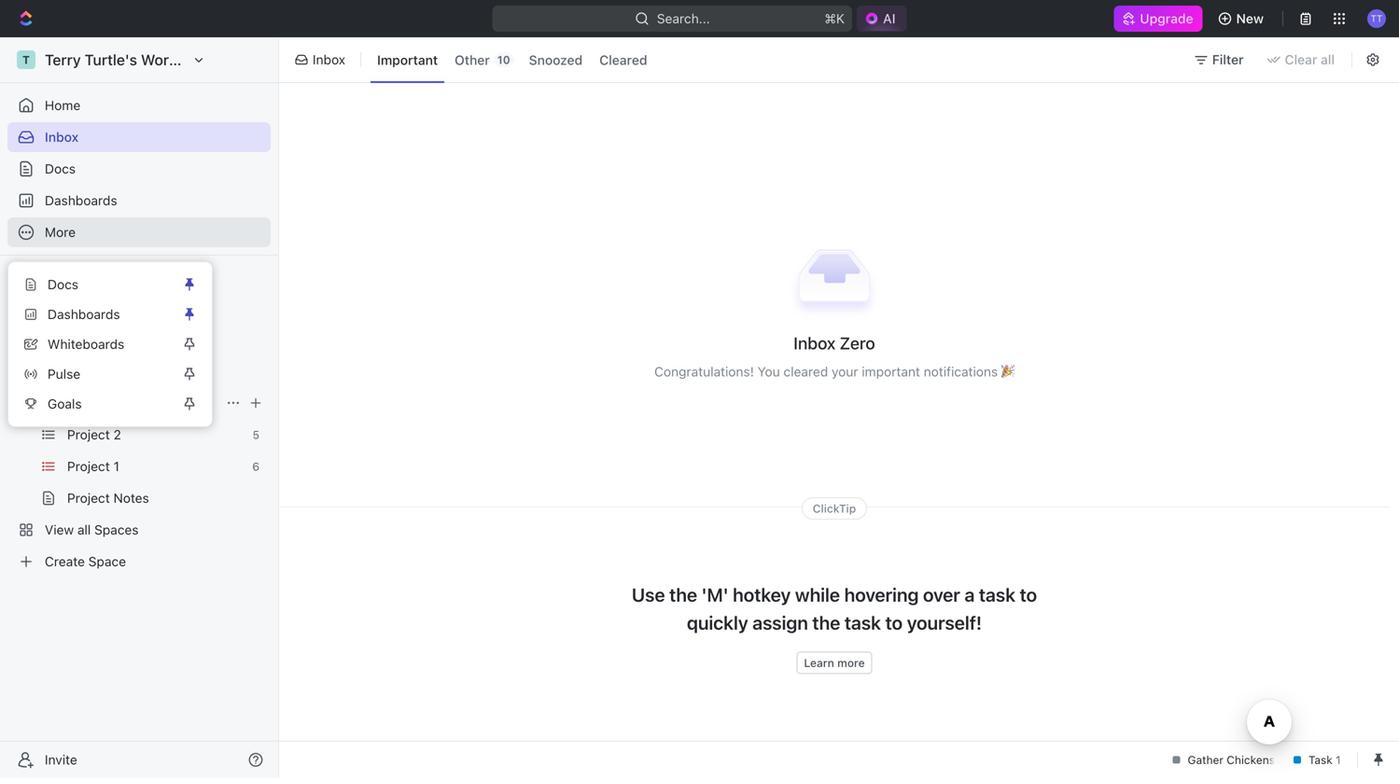 Task type: locate. For each thing, give the bounding box(es) containing it.
'm'
[[702, 584, 729, 606]]

upgrade link
[[1114, 6, 1203, 32]]

0 vertical spatial to
[[1020, 584, 1037, 606]]

1 vertical spatial dashboards
[[48, 307, 120, 322]]

all
[[1321, 52, 1335, 67]]

other
[[455, 52, 490, 67]]

1 vertical spatial task
[[845, 612, 881, 634]]

a
[[965, 584, 975, 606]]

0 vertical spatial docs
[[45, 161, 76, 176]]

your
[[832, 364, 858, 379]]

inbox link
[[7, 122, 271, 152]]

task right a in the bottom right of the page
[[979, 584, 1016, 606]]

congratulations!
[[654, 364, 754, 379]]

home link
[[7, 91, 271, 120]]

assign
[[753, 612, 808, 634]]

1 horizontal spatial to
[[1020, 584, 1037, 606]]

favorites
[[15, 272, 64, 285]]

goals link
[[16, 389, 178, 419]]

the
[[669, 584, 697, 606], [812, 612, 840, 634]]

to down hovering
[[885, 612, 903, 634]]

tab list
[[367, 34, 658, 86]]

you
[[758, 364, 780, 379]]

home
[[45, 98, 81, 113]]

dashboards link up whiteboards
[[16, 300, 178, 330]]

docs link up whiteboards link in the top left of the page
[[16, 270, 178, 300]]

dashboards for topmost dashboards link
[[45, 193, 117, 208]]

dashboards link up more dropdown button on the top left
[[7, 186, 271, 216]]

0 vertical spatial docs link
[[7, 154, 271, 184]]

docs up spaces on the top of page
[[48, 277, 78, 292]]

the down while
[[812, 612, 840, 634]]

0 vertical spatial task
[[979, 584, 1016, 606]]

spaces
[[15, 303, 54, 316]]

0 vertical spatial the
[[669, 584, 697, 606]]

tree
[[7, 325, 271, 577]]

to right a in the bottom right of the page
[[1020, 584, 1037, 606]]

1 vertical spatial to
[[885, 612, 903, 634]]

task down hovering
[[845, 612, 881, 634]]

1 horizontal spatial task
[[979, 584, 1016, 606]]

docs link
[[7, 154, 271, 184], [16, 270, 178, 300]]

pulse
[[48, 366, 80, 382]]

0 vertical spatial dashboards
[[45, 193, 117, 208]]

cleared button
[[593, 45, 654, 74]]

0 horizontal spatial to
[[885, 612, 903, 634]]

0 horizontal spatial task
[[845, 612, 881, 634]]

more
[[45, 225, 76, 240]]

10
[[497, 53, 510, 66]]

the left the "'m'"
[[669, 584, 697, 606]]

while
[[795, 584, 840, 606]]

hovering
[[844, 584, 919, 606]]

search...
[[657, 11, 710, 26]]

🎉
[[1002, 364, 1015, 379]]

dashboards
[[45, 193, 117, 208], [48, 307, 120, 322]]

inbox up cleared at the right top of the page
[[794, 333, 836, 353]]

1 horizontal spatial the
[[812, 612, 840, 634]]

whiteboards
[[48, 337, 124, 352]]

1 vertical spatial inbox
[[45, 129, 79, 145]]

inbox down the home at left top
[[45, 129, 79, 145]]

favorites button
[[7, 267, 83, 289]]

inbox
[[313, 52, 345, 67], [45, 129, 79, 145], [794, 333, 836, 353]]

dashboards up more on the left top
[[45, 193, 117, 208]]

docs up more on the left top
[[45, 161, 76, 176]]

docs link down inbox link
[[7, 154, 271, 184]]

tree containing team space
[[7, 325, 271, 577]]

to
[[1020, 584, 1037, 606], [885, 612, 903, 634]]

team space link
[[45, 357, 267, 386]]

new button
[[1210, 4, 1275, 34]]

invite
[[45, 752, 77, 768]]

clicktip
[[813, 502, 856, 515]]

cleared
[[600, 52, 647, 67]]

0 horizontal spatial the
[[669, 584, 697, 606]]

goals
[[48, 396, 82, 412]]

learn more link
[[797, 652, 872, 674]]

upgrade
[[1140, 11, 1194, 26]]

dashboards up whiteboards
[[48, 307, 120, 322]]

dashboards inside sidebar navigation
[[45, 193, 117, 208]]

docs
[[45, 161, 76, 176], [48, 277, 78, 292]]

0 horizontal spatial inbox
[[45, 129, 79, 145]]

task
[[979, 584, 1016, 606], [845, 612, 881, 634]]

1 horizontal spatial inbox
[[313, 52, 345, 67]]

team
[[45, 364, 77, 379]]

2 horizontal spatial inbox
[[794, 333, 836, 353]]

learn
[[804, 657, 834, 670]]

important
[[377, 52, 438, 67]]

inbox left important at the top of the page
[[313, 52, 345, 67]]

dashboards link
[[7, 186, 271, 216], [16, 300, 178, 330]]

notifications
[[924, 364, 998, 379]]



Task type: vqa. For each thing, say whether or not it's contained in the screenshot.
"3 days"
no



Task type: describe. For each thing, give the bounding box(es) containing it.
2 vertical spatial inbox
[[794, 333, 836, 353]]

1 vertical spatial the
[[812, 612, 840, 634]]

other 10
[[455, 52, 510, 67]]

0 vertical spatial inbox
[[313, 52, 345, 67]]

snoozed
[[529, 52, 583, 67]]

docs inside sidebar navigation
[[45, 161, 76, 176]]

learn more
[[804, 657, 865, 670]]

use the 'm' hotkey while hovering over a task to quickly assign the task to yourself!
[[632, 584, 1037, 634]]

sidebar navigation
[[0, 37, 279, 779]]

zero
[[840, 333, 875, 353]]

tab list containing important
[[367, 34, 658, 86]]

over
[[923, 584, 960, 606]]

1 vertical spatial docs link
[[16, 270, 178, 300]]

clear
[[1285, 52, 1317, 67]]

tree inside sidebar navigation
[[7, 325, 271, 577]]

clear all button
[[1259, 45, 1346, 75]]

use
[[632, 584, 665, 606]]

more
[[837, 657, 865, 670]]

team space
[[45, 364, 118, 379]]

snoozed button
[[522, 45, 589, 74]]

yourself!
[[907, 612, 982, 634]]

whiteboards link
[[16, 330, 178, 359]]

congratulations! you cleared your important notifications 🎉
[[654, 364, 1015, 379]]

space
[[81, 364, 118, 379]]

projects
[[56, 395, 105, 411]]

1 vertical spatial docs
[[48, 277, 78, 292]]

⌘k
[[825, 11, 845, 26]]

user group image
[[19, 366, 33, 377]]

more button
[[7, 218, 271, 247]]

projects link
[[56, 388, 218, 418]]

cleared
[[784, 364, 828, 379]]

important button
[[371, 45, 444, 74]]

clear all
[[1285, 52, 1335, 67]]

1 vertical spatial dashboards link
[[16, 300, 178, 330]]

pulse link
[[16, 359, 178, 389]]

quickly
[[687, 612, 748, 634]]

inbox zero
[[794, 333, 875, 353]]

important
[[862, 364, 920, 379]]

dashboards for bottom dashboards link
[[48, 307, 120, 322]]

0 vertical spatial dashboards link
[[7, 186, 271, 216]]

inbox inside sidebar navigation
[[45, 129, 79, 145]]

new
[[1237, 11, 1264, 26]]

hotkey
[[733, 584, 791, 606]]



